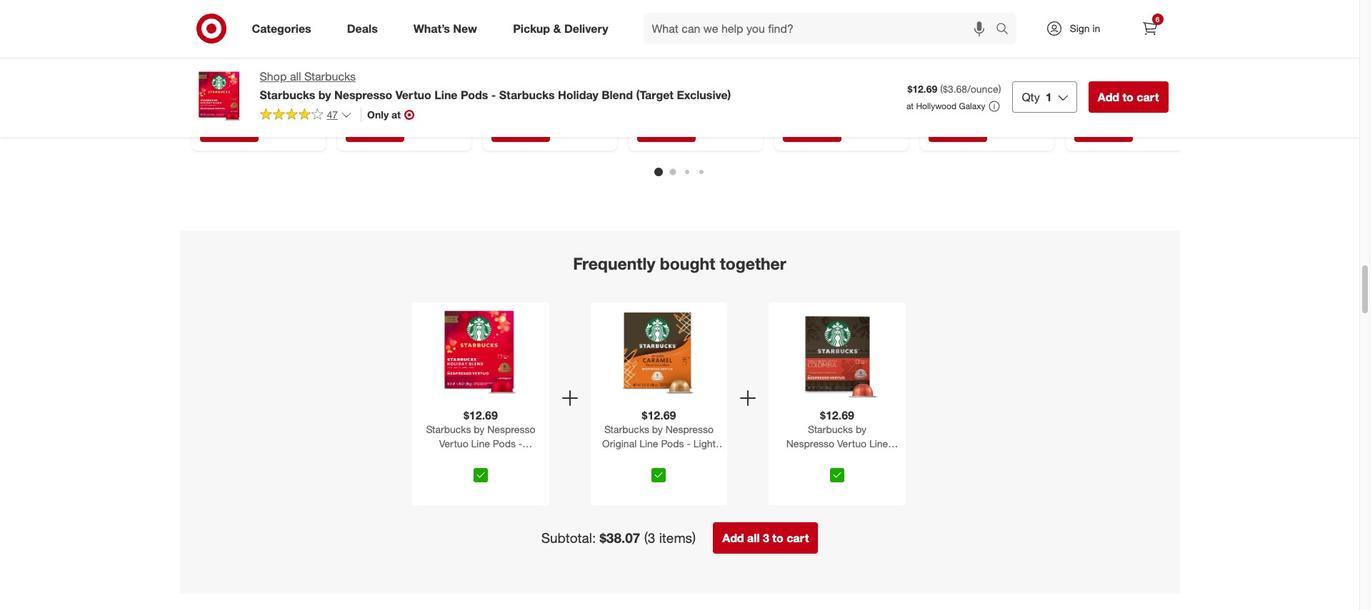 Task type: vqa. For each thing, say whether or not it's contained in the screenshot.


Task type: locate. For each thing, give the bounding box(es) containing it.
at left the hollywood in the right of the page
[[907, 101, 914, 111]]

blend for (target
[[602, 88, 633, 102]]

47
[[327, 109, 338, 121]]

1 horizontal spatial 40ct
[[675, 98, 694, 111]]

2 nespresso vertuo line from the left
[[929, 86, 1030, 98]]

by inside $43.99 starbucks by nespresso vertuo line espresso roast – 40ct
[[685, 73, 696, 86]]

holiday inside shop all starbucks starbucks by nespresso vertuo line pods - starbucks holiday blend (target exclusive)
[[558, 88, 599, 102]]

0 horizontal spatial blend
[[417, 111, 443, 123]]

1 horizontal spatial add to cart button
[[345, 119, 404, 142]]

$43.99 down pickup
[[491, 61, 521, 73]]

starbucks inside $43.99 starbucks by nespresso vertuo line espresso roast – 40ct
[[637, 73, 682, 86]]

$12.69 down deals link
[[345, 61, 375, 73]]

starbucks by nespresso original line pods - light roast coffee -smooth caramel - 1 box (10 pods) image
[[611, 306, 708, 403]]

$12.69 down sign in
[[1074, 61, 1104, 73]]

0 horizontal spatial add to cart button
[[200, 119, 259, 142]]

1 right vanilla
[[1112, 111, 1118, 123]]

1 horizontal spatial (target
[[636, 88, 674, 102]]

by inside $12.69 starbucks by nespresso original line pods - light roast coffee -smooth caramel - 1 box (10 pods)
[[652, 423, 663, 436]]

0 horizontal spatial espresso
[[491, 98, 533, 111]]

nespresso vertuo line
[[200, 86, 302, 98], [929, 86, 1030, 98]]

in
[[1093, 22, 1101, 34]]

light up the smooth
[[694, 438, 716, 450]]

roast inside $43.99 starbucks by nespresso vertuo line espresso roast – 40ct
[[637, 98, 663, 111]]

all inside shop all starbucks starbucks by nespresso vertuo line pods - starbucks holiday blend (target exclusive)
[[290, 69, 301, 84]]

deals link
[[335, 13, 396, 44]]

nespresso for $12.69 starbucks by nespresso vertuo line pods - light roast coffee - creamy vanilla - 1 box (8 pods)
[[1136, 73, 1184, 86]]

0 horizontal spatial box
[[655, 466, 673, 478]]

blonde up veranda
[[393, 98, 425, 111]]

search
[[989, 23, 1024, 37]]

nespresso for $43.99 starbucks by nespresso vertuo line espresso roast – 40ct
[[698, 73, 747, 86]]

What can we help you find? suggestions appear below search field
[[644, 13, 999, 44]]

verona
[[955, 111, 986, 123]]

add down 24ct
[[206, 125, 222, 136]]

1 horizontal spatial at
[[907, 101, 914, 111]]

line inside $12.69 starbucks by nespresso vertuo line pods - light roast coffee - creamy vanilla - 1 box (8 pods)
[[1106, 86, 1125, 98]]

vertuo for $12.69 starbucks by nespresso vertuo line pods - light roast coffee - creamy vanilla - 1 box (8 pods)
[[1074, 86, 1104, 98]]

line inside $12.69 starbucks by nespresso vertuo line pods starbucks blonde roast coffee veranda blend - 8ct
[[378, 86, 396, 98]]

&
[[553, 21, 561, 35]]

nespresso vertuo line inside $34.49 starbucks by nespresso vertuo line pods holiday variety pack - 24ct
[[200, 86, 302, 98]]

roast inside $12.69 starbucks by nespresso vertuo line pods starbucks blonde roast coffee veranda blend - 8ct
[[428, 98, 454, 111]]

$43.99 inside $43.99 starbucks by nespresso vertuo line espresso roast – 40ct
[[637, 61, 667, 73]]

espresso inside $43.99 starbucks by nespresso vertuo line blonde espresso - 40ct
[[491, 98, 533, 111]]

2 40ct from the left
[[675, 98, 694, 111]]

what's
[[414, 21, 450, 35]]

pickup
[[513, 21, 550, 35]]

0 horizontal spatial (target
[[442, 466, 472, 478]]

$12.69 starbucks by nespresso vertuo line pods starbucks blonde roast coffee veranda blend - 8ct
[[345, 61, 455, 136]]

0 vertical spatial blend
[[602, 88, 633, 102]]

search button
[[989, 13, 1024, 47]]

1 horizontal spatial add to cart
[[352, 125, 398, 136]]

0 horizontal spatial holiday
[[225, 98, 259, 111]]

pods
[[399, 86, 422, 98], [1128, 86, 1151, 98], [461, 88, 488, 102], [200, 98, 223, 111], [929, 98, 952, 111], [493, 438, 516, 450], [661, 438, 684, 450]]

nespresso vertuo line for holiday
[[200, 86, 302, 98]]

nespresso
[[407, 73, 455, 86], [553, 73, 601, 86], [698, 73, 747, 86], [1136, 73, 1184, 86], [334, 88, 393, 102], [487, 423, 536, 436], [666, 423, 714, 436]]

$43.99
[[491, 61, 521, 73], [637, 61, 667, 73]]

only
[[367, 109, 389, 121]]

all inside button
[[747, 531, 760, 546]]

by inside $34.49 starbucks by nespresso vertuo line pods holiday variety pack - 24ct
[[248, 73, 258, 86]]

box left (10
[[655, 466, 673, 478]]

coffee inside $12.69 starbucks by nespresso vertuo line pods - light roast coffee - creamy vanilla - 1 box (8 pods)
[[1103, 98, 1133, 111]]

to
[[1123, 90, 1134, 104], [225, 125, 233, 136], [371, 125, 379, 136], [773, 531, 784, 546]]

add all 3 to cart button
[[713, 523, 818, 554]]

0 vertical spatial box
[[1120, 111, 1138, 123]]

1 vertical spatial pods)
[[692, 466, 718, 478]]

light for $12.69 starbucks by nespresso vertuo line pods - light roast coffee - creamy vanilla - 1 box (8 pods)
[[1160, 86, 1183, 98]]

roast
[[428, 98, 454, 111], [637, 98, 663, 111], [978, 98, 1004, 111], [1074, 98, 1100, 111], [609, 452, 635, 464]]

all left 3
[[747, 531, 760, 546]]

roast down /ounce
[[978, 98, 1004, 111]]

0 vertical spatial 1
[[1046, 90, 1052, 104]]

new
[[453, 21, 477, 35]]

6 link
[[1134, 13, 1166, 44]]

blonde down "pickup & delivery" link
[[545, 86, 577, 98]]

nespresso inside $43.99 starbucks by nespresso vertuo line blonde espresso - 40ct
[[553, 73, 601, 86]]

roast down original
[[609, 452, 635, 464]]

line inside $12.69 starbucks by nespresso vertuo line pods - starbucks holiday blend (target exclusive)
[[471, 438, 490, 450]]

add to cart for starbucks
[[352, 125, 398, 136]]

0 vertical spatial exclusive)
[[677, 88, 731, 102]]

all for add
[[747, 531, 760, 546]]

delivery
[[564, 21, 608, 35]]

$12.69 inside $12.69 starbucks by nespresso vertuo line pods - light roast coffee - creamy vanilla - 1 box (8 pods)
[[1074, 61, 1104, 73]]

1 vertical spatial light
[[694, 438, 716, 450]]

at
[[907, 101, 914, 111], [392, 109, 401, 121]]

cart inside button
[[787, 531, 809, 546]]

galaxy
[[959, 101, 986, 111]]

starbucks inside $12.69 starbucks by nespresso vertuo line pods - light roast coffee - creamy vanilla - 1 box (8 pods)
[[1074, 73, 1119, 86]]

$12.69 up the smooth
[[642, 408, 676, 423]]

line inside $43.99 starbucks by nespresso vertuo line blonde espresso - 40ct
[[523, 86, 542, 98]]

$12.69 up ( at the right of the page
[[929, 61, 959, 73]]

add all 3 to cart
[[723, 531, 809, 546]]

coffee inside $12.69 starbucks by nespresso original line pods - light roast coffee -smooth caramel - 1 box (10 pods)
[[638, 452, 667, 464]]

- inside $12.69 starbucks by nespresso vertuo line pods dark roast coffee caffe verona - 8ct
[[989, 111, 993, 123]]

blend inside shop all starbucks starbucks by nespresso vertuo line pods - starbucks holiday blend (target exclusive)
[[602, 88, 633, 102]]

roast left –
[[637, 98, 663, 111]]

nespresso inside $12.69 starbucks by nespresso original line pods - light roast coffee -smooth caramel - 1 box (10 pods)
[[666, 423, 714, 436]]

light up creamy at the top right of page
[[1160, 86, 1183, 98]]

1 horizontal spatial blend
[[510, 452, 536, 464]]

1 horizontal spatial blonde
[[545, 86, 577, 98]]

0 horizontal spatial add to cart
[[206, 125, 252, 136]]

line
[[378, 86, 396, 98], [523, 86, 542, 98], [669, 86, 688, 98], [1106, 86, 1125, 98], [435, 88, 458, 102], [471, 438, 490, 450], [640, 438, 658, 450]]

blend
[[602, 88, 633, 102], [417, 111, 443, 123], [510, 452, 536, 464]]

vertuo for $12.69 starbucks by nespresso vertuo line pods - starbucks holiday blend (target exclusive)
[[439, 438, 469, 450]]

1
[[1046, 90, 1052, 104], [1112, 111, 1118, 123], [647, 466, 653, 478]]

1 nespresso vertuo line from the left
[[200, 86, 302, 98]]

by
[[248, 73, 258, 86], [393, 73, 404, 86], [539, 73, 550, 86], [685, 73, 696, 86], [976, 73, 987, 86], [1122, 73, 1133, 86], [318, 88, 331, 102], [474, 423, 485, 436], [652, 423, 663, 436]]

1 40ct from the left
[[542, 98, 562, 111]]

$43.99 up –
[[637, 61, 667, 73]]

pods) down the smooth
[[692, 466, 718, 478]]

$43.99 starbucks by nespresso vertuo line blonde espresso - 40ct
[[491, 61, 601, 111]]

0 horizontal spatial blonde
[[393, 98, 425, 111]]

items)
[[659, 530, 696, 546]]

add to cart down 24ct
[[206, 125, 252, 136]]

espresso
[[691, 86, 732, 98], [491, 98, 533, 111]]

0 horizontal spatial nespresso vertuo line
[[200, 86, 302, 98]]

1 right the caramel
[[647, 466, 653, 478]]

starbucks by nespresso vertuo line espresso roast – 40ct image
[[637, 0, 754, 52]]

nespresso vertuo line down shop
[[200, 86, 302, 98]]

1 $43.99 from the left
[[491, 61, 521, 73]]

2 horizontal spatial blend
[[602, 88, 633, 102]]

add to cart button down $34.49 on the left
[[200, 119, 259, 142]]

add
[[1098, 90, 1120, 104], [206, 125, 222, 136], [352, 125, 368, 136], [723, 531, 744, 546]]

0 vertical spatial light
[[1160, 86, 1183, 98]]

pods) inside $12.69 starbucks by nespresso original line pods - light roast coffee -smooth caramel - 1 box (10 pods)
[[692, 466, 718, 478]]

image of starbucks by nespresso vertuo line pods - starbucks holiday blend (target exclusive) image
[[191, 69, 248, 126]]

all right shop
[[290, 69, 301, 84]]

add to cart button down starbucks by nespresso vertuo line pods - light roast coffee - creamy vanilla - 1 box (8 pods) image
[[1089, 81, 1169, 113]]

40ct
[[542, 98, 562, 111], [675, 98, 694, 111]]

1 horizontal spatial holiday
[[474, 452, 507, 464]]

pods) down creamy at the top right of page
[[1152, 111, 1178, 123]]

1 horizontal spatial espresso
[[691, 86, 732, 98]]

6
[[1156, 15, 1160, 24]]

$34.49
[[200, 61, 230, 73]]

starbucks inside $43.99 starbucks by nespresso vertuo line blonde espresso - 40ct
[[491, 73, 536, 86]]

None checkbox
[[652, 468, 666, 483]]

add to cart up (8
[[1098, 90, 1159, 104]]

by for $12.69 starbucks by nespresso vertuo line pods dark roast coffee caffe verona - 8ct
[[976, 73, 987, 86]]

1 horizontal spatial nespresso vertuo line
[[929, 86, 1030, 98]]

1 horizontal spatial all
[[747, 531, 760, 546]]

starbucks inside $12.69 starbucks by nespresso vertuo line pods dark roast coffee caffe verona - 8ct
[[929, 73, 974, 86]]

by inside $12.69 starbucks by nespresso vertuo line pods - starbucks holiday blend (target exclusive)
[[474, 423, 485, 436]]

2 vertical spatial blend
[[510, 452, 536, 464]]

light inside $12.69 starbucks by nespresso vertuo line pods - light roast coffee - creamy vanilla - 1 box (8 pods)
[[1160, 86, 1183, 98]]

to left creamy at the top right of page
[[1123, 90, 1134, 104]]

add to cart button
[[1089, 81, 1169, 113], [200, 119, 259, 142], [345, 119, 404, 142]]

- inside $12.69 starbucks by nespresso vertuo line pods - starbucks holiday blend (target exclusive)
[[519, 438, 523, 450]]

0 vertical spatial all
[[290, 69, 301, 84]]

2 horizontal spatial holiday
[[558, 88, 599, 102]]

1 inside $12.69 starbucks by nespresso original line pods - light roast coffee -smooth caramel - 1 box (10 pods)
[[647, 466, 653, 478]]

1 vertical spatial all
[[747, 531, 760, 546]]

roast inside $12.69 starbucks by nespresso original line pods - light roast coffee -smooth caramel - 1 box (10 pods)
[[609, 452, 635, 464]]

vertuo inside $12.69 starbucks by nespresso vertuo line pods - light roast coffee - creamy vanilla - 1 box (8 pods)
[[1074, 86, 1104, 98]]

nespresso vertuo line up galaxy
[[929, 86, 1030, 98]]

1 vertical spatial 1
[[1112, 111, 1118, 123]]

40ct inside $43.99 starbucks by nespresso vertuo line espresso roast – 40ct
[[675, 98, 694, 111]]

to inside add all 3 to cart button
[[773, 531, 784, 546]]

all
[[290, 69, 301, 84], [747, 531, 760, 546]]

by inside $43.99 starbucks by nespresso vertuo line blonde espresso - 40ct
[[539, 73, 550, 86]]

vertuo inside $12.69 starbucks by nespresso vertuo line pods starbucks blonde roast coffee veranda blend - 8ct
[[345, 86, 375, 98]]

2 horizontal spatial 1
[[1112, 111, 1118, 123]]

roast right only at
[[428, 98, 454, 111]]

blonde
[[545, 86, 577, 98], [393, 98, 425, 111]]

1 horizontal spatial light
[[1160, 86, 1183, 98]]

nespresso for $12.69 starbucks by nespresso vertuo line pods - starbucks holiday blend (target exclusive)
[[487, 423, 536, 436]]

by for $12.69 starbucks by nespresso vertuo line pods starbucks blonde roast coffee veranda blend - 8ct
[[393, 73, 404, 86]]

0 horizontal spatial light
[[694, 438, 716, 450]]

40ct inside $43.99 starbucks by nespresso vertuo line blonde espresso - 40ct
[[542, 98, 562, 111]]

1 for $12.69 starbucks by nespresso vertuo line pods - light roast coffee - creamy vanilla - 1 box (8 pods)
[[1112, 111, 1118, 123]]

by for $43.99 starbucks by nespresso vertuo line blonde espresso - 40ct
[[539, 73, 550, 86]]

box
[[1120, 111, 1138, 123], [655, 466, 673, 478]]

$12.69 ( $3.68 /ounce )
[[908, 83, 1001, 95]]

together
[[720, 254, 787, 274]]

0 vertical spatial (target
[[636, 88, 674, 102]]

box inside $12.69 starbucks by nespresso original line pods - light roast coffee -smooth caramel - 1 box (10 pods)
[[655, 466, 673, 478]]

starbucks
[[304, 69, 356, 84], [200, 73, 245, 86], [345, 73, 391, 86], [491, 73, 536, 86], [637, 73, 682, 86], [929, 73, 974, 86], [1074, 73, 1119, 86], [260, 88, 315, 102], [499, 88, 555, 102], [345, 98, 391, 111], [426, 423, 471, 436], [604, 423, 650, 436], [426, 452, 471, 464]]

box for $12.69 starbucks by nespresso original line pods - light roast coffee -smooth caramel - 1 box (10 pods)
[[655, 466, 673, 478]]

cart up (8
[[1137, 90, 1159, 104]]

cart down veranda
[[381, 125, 398, 136]]

add to cart button right the 47
[[345, 119, 404, 142]]

starbucks by nespresso vertuo line pods medium roast coffee single-origin colombia - 8ct image
[[789, 306, 886, 403]]

roast up vanilla
[[1074, 98, 1100, 111]]

/ounce
[[968, 83, 999, 95]]

nespresso inside shop all starbucks starbucks by nespresso vertuo line pods - starbucks holiday blend (target exclusive)
[[334, 88, 393, 102]]

roast inside $12.69 starbucks by nespresso vertuo line pods - light roast coffee - creamy vanilla - 1 box (8 pods)
[[1074, 98, 1100, 111]]

1 horizontal spatial pods)
[[1152, 111, 1178, 123]]

line inside $43.99 starbucks by nespresso vertuo line espresso roast – 40ct
[[669, 86, 688, 98]]

smooth
[[674, 452, 709, 464]]

0 horizontal spatial all
[[290, 69, 301, 84]]

to right 3
[[773, 531, 784, 546]]

by inside $12.69 starbucks by nespresso vertuo line pods dark roast coffee caffe verona - 8ct
[[976, 73, 987, 86]]

all for shop
[[290, 69, 301, 84]]

pods inside $12.69 starbucks by nespresso vertuo line pods dark roast coffee caffe verona - 8ct
[[929, 98, 952, 111]]

0 horizontal spatial pods)
[[692, 466, 718, 478]]

espresso inside $43.99 starbucks by nespresso vertuo line espresso roast – 40ct
[[691, 86, 732, 98]]

light inside $12.69 starbucks by nespresso original line pods - light roast coffee -smooth caramel - 1 box (10 pods)
[[694, 438, 716, 450]]

line for $12.69 starbucks by nespresso original line pods - light roast coffee -smooth caramel - 1 box (10 pods)
[[640, 438, 658, 450]]

1 vertical spatial box
[[655, 466, 673, 478]]

(8
[[1141, 111, 1149, 123]]

by for $12.69 starbucks by nespresso original line pods - light roast coffee -smooth caramel - 1 box (10 pods)
[[652, 423, 663, 436]]

1 horizontal spatial box
[[1120, 111, 1138, 123]]

1 vertical spatial (target
[[442, 466, 472, 478]]

add to cart
[[1098, 90, 1159, 104], [206, 125, 252, 136], [352, 125, 398, 136]]

pods)
[[1152, 111, 1178, 123], [692, 466, 718, 478]]

vertuo for $12.69 starbucks by nespresso vertuo line pods starbucks blonde roast coffee veranda blend - 8ct
[[345, 86, 375, 98]]

(target
[[636, 88, 674, 102], [442, 466, 472, 478]]

vertuo inside $43.99 starbucks by nespresso vertuo line espresso roast – 40ct
[[637, 86, 666, 98]]

by inside $12.69 starbucks by nespresso vertuo line pods starbucks blonde roast coffee veranda blend - 8ct
[[393, 73, 404, 86]]

starbucks by nespresso vertuo line pods dark roast coffee caffe verona - 8ct image
[[929, 0, 1046, 52]]

only at
[[367, 109, 401, 121]]

nespresso inside $12.69 starbucks by nespresso vertuo line pods starbucks blonde roast coffee veranda blend - 8ct
[[407, 73, 455, 86]]

47 link
[[260, 108, 352, 124]]

caramel
[[600, 466, 638, 478]]

pack
[[295, 98, 317, 111]]

cart
[[1137, 90, 1159, 104], [235, 125, 252, 136], [381, 125, 398, 136], [787, 531, 809, 546]]

0 horizontal spatial $43.99
[[491, 61, 521, 73]]

0 horizontal spatial 40ct
[[542, 98, 562, 111]]

by inside $12.69 starbucks by nespresso vertuo line pods - light roast coffee - creamy vanilla - 1 box (8 pods)
[[1122, 73, 1133, 86]]

$12.69 down starbucks by nespresso vertuo line pods - starbucks holiday blend (target exclusive) image
[[464, 408, 498, 423]]

1 inside $12.69 starbucks by nespresso vertuo line pods - light roast coffee - creamy vanilla - 1 box (8 pods)
[[1112, 111, 1118, 123]]

- inside $43.99 starbucks by nespresso vertuo line blonde espresso - 40ct
[[536, 98, 539, 111]]

1 for $12.69 starbucks by nespresso original line pods - light roast coffee -smooth caramel - 1 box (10 pods)
[[647, 466, 653, 478]]

vertuo
[[345, 86, 375, 98], [491, 86, 521, 98], [637, 86, 666, 98], [1074, 86, 1104, 98], [396, 88, 431, 102], [439, 438, 469, 450]]

vertuo for $43.99 starbucks by nespresso vertuo line espresso roast – 40ct
[[637, 86, 666, 98]]

nespresso vertuo line inside $12.69 starbucks by nespresso vertuo line pods dark roast coffee caffe verona - 8ct
[[929, 86, 1030, 98]]

blend inside $12.69 starbucks by nespresso vertuo line pods starbucks blonde roast coffee veranda blend - 8ct
[[417, 111, 443, 123]]

0 horizontal spatial 1
[[647, 466, 653, 478]]

$12.69 down what can we help you find? suggestions appear below search field
[[783, 61, 813, 73]]

variety
[[262, 98, 292, 111]]

2 vertical spatial 1
[[647, 466, 653, 478]]

$43.99 inside $43.99 starbucks by nespresso vertuo line blonde espresso - 40ct
[[491, 61, 521, 73]]

0 horizontal spatial exclusive)
[[475, 466, 520, 478]]

by for $34.49 starbucks by nespresso vertuo line pods holiday variety pack - 24ct
[[248, 73, 258, 86]]

(3
[[644, 530, 656, 546]]

light
[[1160, 86, 1183, 98], [694, 438, 716, 450]]

0 horizontal spatial at
[[392, 109, 401, 121]]

coffee for $12.69 starbucks by nespresso vertuo line pods starbucks blonde roast coffee veranda blend - 8ct
[[345, 111, 375, 123]]

-
[[1154, 86, 1158, 98], [491, 88, 496, 102], [536, 98, 539, 111], [1136, 98, 1139, 111], [200, 111, 204, 123], [446, 111, 450, 123], [989, 111, 993, 123], [1105, 111, 1109, 123], [519, 438, 523, 450], [687, 438, 691, 450], [670, 452, 674, 464], [640, 466, 644, 478]]

hollywood
[[916, 101, 957, 111]]

1 horizontal spatial 8ct
[[995, 111, 1009, 123]]

$43.99 for $43.99 starbucks by nespresso vertuo line espresso roast – 40ct
[[637, 61, 667, 73]]

add to cart down the only
[[352, 125, 398, 136]]

at hollywood galaxy
[[907, 101, 986, 111]]

line for $12.69 starbucks by nespresso vertuo line pods - light roast coffee - creamy vanilla - 1 box (8 pods)
[[1106, 86, 1125, 98]]

pickup & delivery
[[513, 21, 608, 35]]

0 horizontal spatial 8ct
[[345, 123, 360, 136]]

pods) inside $12.69 starbucks by nespresso vertuo line pods - light roast coffee - creamy vanilla - 1 box (8 pods)
[[1152, 111, 1178, 123]]

1 right the qty
[[1046, 90, 1052, 104]]

box left (8
[[1120, 111, 1138, 123]]

1 vertical spatial exclusive)
[[475, 466, 520, 478]]

nespresso inside $12.69 starbucks by nespresso vertuo line pods - light roast coffee - creamy vanilla - 1 box (8 pods)
[[1136, 73, 1184, 86]]

at right the only
[[392, 109, 401, 121]]

$43.99 for $43.99 starbucks by nespresso vertuo line blonde espresso - 40ct
[[491, 61, 521, 73]]

2 $43.99 from the left
[[637, 61, 667, 73]]

frequently
[[573, 254, 656, 274]]

(target inside shop all starbucks starbucks by nespresso vertuo line pods - starbucks holiday blend (target exclusive)
[[636, 88, 674, 102]]

)
[[999, 83, 1001, 95]]

vertuo inside shop all starbucks starbucks by nespresso vertuo line pods - starbucks holiday blend (target exclusive)
[[396, 88, 431, 102]]

nespresso inside $12.69 starbucks by nespresso vertuo line pods - starbucks holiday blend (target exclusive)
[[487, 423, 536, 436]]

nespresso inside $43.99 starbucks by nespresso vertuo line espresso roast – 40ct
[[698, 73, 747, 86]]

$12.69 starbucks by nespresso vertuo line pods - starbucks holiday blend (target exclusive)
[[426, 408, 536, 478]]

deals
[[347, 21, 378, 35]]

vertuo inside $43.99 starbucks by nespresso vertuo line blonde espresso - 40ct
[[491, 86, 521, 98]]

(10
[[676, 466, 690, 478]]

vertuo inside $12.69 starbucks by nespresso vertuo line pods - starbucks holiday blend (target exclusive)
[[439, 438, 469, 450]]

box inside $12.69 starbucks by nespresso vertuo line pods - light roast coffee - creamy vanilla - 1 box (8 pods)
[[1120, 111, 1138, 123]]

pods inside $12.69 starbucks by nespresso vertuo line pods - light roast coffee - creamy vanilla - 1 box (8 pods)
[[1128, 86, 1151, 98]]

roast inside $12.69 starbucks by nespresso vertuo line pods dark roast coffee caffe verona - 8ct
[[978, 98, 1004, 111]]

1 vertical spatial blend
[[417, 111, 443, 123]]

exclusive)
[[677, 88, 731, 102], [475, 466, 520, 478]]

holiday
[[558, 88, 599, 102], [225, 98, 259, 111], [474, 452, 507, 464]]

$12.69 inside $12.69 starbucks by nespresso vertuo line pods - starbucks holiday blend (target exclusive)
[[464, 408, 498, 423]]

line inside $12.69 starbucks by nespresso original line pods - light roast coffee -smooth caramel - 1 box (10 pods)
[[640, 438, 658, 450]]

cart right 3
[[787, 531, 809, 546]]

coffee
[[1007, 98, 1036, 111], [1103, 98, 1133, 111], [345, 111, 375, 123], [638, 452, 667, 464]]

what's new
[[414, 21, 477, 35]]

coffee inside $12.69 starbucks by nespresso vertuo line pods starbucks blonde roast coffee veranda blend - 8ct
[[345, 111, 375, 123]]

0 vertical spatial pods)
[[1152, 111, 1178, 123]]

None checkbox
[[474, 468, 488, 483], [830, 468, 845, 483], [474, 468, 488, 483], [830, 468, 845, 483]]

holiday inside $34.49 starbucks by nespresso vertuo line pods holiday variety pack - 24ct
[[225, 98, 259, 111]]

1 horizontal spatial exclusive)
[[677, 88, 731, 102]]

add left 3
[[723, 531, 744, 546]]

1 horizontal spatial $43.99
[[637, 61, 667, 73]]



Task type: describe. For each thing, give the bounding box(es) containing it.
starbucks inside $12.69 starbucks by nespresso original line pods - light roast coffee -smooth caramel - 1 box (10 pods)
[[604, 423, 650, 436]]

light for $12.69 starbucks by nespresso original line pods - light roast coffee -smooth caramel - 1 box (10 pods)
[[694, 438, 716, 450]]

line inside shop all starbucks starbucks by nespresso vertuo line pods - starbucks holiday blend (target exclusive)
[[435, 88, 458, 102]]

categories
[[252, 21, 311, 35]]

blonde inside $43.99 starbucks by nespresso vertuo line blonde espresso - 40ct
[[545, 86, 577, 98]]

pods) for $12.69 starbucks by nespresso vertuo line pods - light roast coffee - creamy vanilla - 1 box (8 pods)
[[1152, 111, 1178, 123]]

pods inside $12.69 starbucks by nespresso vertuo line pods starbucks blonde roast coffee veranda blend - 8ct
[[399, 86, 422, 98]]

to down the only
[[371, 125, 379, 136]]

nespresso for $43.99 starbucks by nespresso vertuo line blonde espresso - 40ct
[[553, 73, 601, 86]]

to down 24ct
[[225, 125, 233, 136]]

cart down $34.49 starbucks by nespresso vertuo line pods holiday variety pack - 24ct
[[235, 125, 252, 136]]

by for $12.69 starbucks by nespresso vertuo line pods - light roast coffee - creamy vanilla - 1 box (8 pods)
[[1122, 73, 1133, 86]]

nespresso for $12.69 starbucks by nespresso original line pods - light roast coffee -smooth caramel - 1 box (10 pods)
[[666, 423, 714, 436]]

caffe
[[929, 111, 952, 123]]

$34.49 starbucks by nespresso vertuo line pods holiday variety pack - 24ct
[[200, 61, 317, 123]]

creamy
[[1142, 98, 1177, 111]]

sign in link
[[1034, 13, 1123, 44]]

add to cart for pack
[[206, 125, 252, 136]]

exclusive) inside shop all starbucks starbucks by nespresso vertuo line pods - starbucks holiday blend (target exclusive)
[[677, 88, 731, 102]]

1 horizontal spatial 1
[[1046, 90, 1052, 104]]

line for $43.99 starbucks by nespresso vertuo line espresso roast – 40ct
[[669, 86, 688, 98]]

subtotal:
[[541, 530, 596, 546]]

$12.69 link
[[783, 0, 900, 111]]

qty
[[1022, 90, 1040, 104]]

$12.69 inside $12.69 starbucks by nespresso vertuo line pods starbucks blonde roast coffee veranda blend - 8ct
[[345, 61, 375, 73]]

qty 1
[[1022, 90, 1052, 104]]

$43.99 starbucks by nespresso vertuo line espresso roast – 40ct
[[637, 61, 747, 111]]

$12.69 starbucks by nespresso vertuo line pods - light roast coffee - creamy vanilla - 1 box (8 pods)
[[1074, 61, 1184, 123]]

line for $12.69 starbucks by nespresso vertuo line pods - starbucks holiday blend (target exclusive)
[[471, 438, 490, 450]]

$12.69 inside $12.69 starbucks by nespresso original line pods - light roast coffee -smooth caramel - 1 box (10 pods)
[[642, 408, 676, 423]]

3
[[763, 531, 770, 546]]

what's new link
[[401, 13, 495, 44]]

$12.69 starbucks by nespresso vertuo line pods dark roast coffee caffe verona - 8ct
[[929, 61, 1036, 123]]

vertuo for $43.99 starbucks by nespresso vertuo line blonde espresso - 40ct
[[491, 86, 521, 98]]

(
[[941, 83, 943, 95]]

categories link
[[240, 13, 329, 44]]

–
[[666, 98, 672, 111]]

by inside shop all starbucks starbucks by nespresso vertuo line pods - starbucks holiday blend (target exclusive)
[[318, 88, 331, 102]]

line for $12.69 starbucks by nespresso vertuo line pods starbucks blonde roast coffee veranda blend - 8ct
[[378, 86, 396, 98]]

starbucks by nespresso vertuo line blonde espresso - 40ct image
[[491, 0, 608, 52]]

8ct inside $12.69 starbucks by nespresso vertuo line pods dark roast coffee caffe verona - 8ct
[[995, 111, 1009, 123]]

exclusive) inside $12.69 starbucks by nespresso vertuo line pods - starbucks holiday blend (target exclusive)
[[475, 466, 520, 478]]

- inside shop all starbucks starbucks by nespresso vertuo line pods - starbucks holiday blend (target exclusive)
[[491, 88, 496, 102]]

pods) for $12.69 starbucks by nespresso original line pods - light roast coffee -smooth caramel - 1 box (10 pods)
[[692, 466, 718, 478]]

box for $12.69 starbucks by nespresso vertuo line pods - light roast coffee - creamy vanilla - 1 box (8 pods)
[[1120, 111, 1138, 123]]

pickup & delivery link
[[501, 13, 626, 44]]

starbucks by nespresso vertuo line pods - starbucks holiday blend (target exclusive) image
[[432, 306, 529, 403]]

coffee for $12.69 starbucks by nespresso original line pods - light roast coffee -smooth caramel - 1 box (10 pods)
[[638, 452, 667, 464]]

roast for $12.69 starbucks by nespresso vertuo line pods - light roast coffee - creamy vanilla - 1 box (8 pods)
[[1074, 98, 1100, 111]]

starbucks inside $34.49 starbucks by nespresso vertuo line pods holiday variety pack - 24ct
[[200, 73, 245, 86]]

starbucks by nespresso vertuo line pods holiday variety pack - 24ct image
[[200, 0, 317, 52]]

pods inside shop all starbucks starbucks by nespresso vertuo line pods - starbucks holiday blend (target exclusive)
[[461, 88, 488, 102]]

starbucks by nespresso original line pods - light roast coffee -smooth caramel - 1 box (10 pods) link
[[594, 423, 725, 478]]

nespresso vertuo line for dark
[[929, 86, 1030, 98]]

holiday inside $12.69 starbucks by nespresso vertuo line pods - starbucks holiday blend (target exclusive)
[[474, 452, 507, 464]]

add inside button
[[723, 531, 744, 546]]

shop
[[260, 69, 287, 84]]

bought
[[660, 254, 715, 274]]

starbucks by nespresso vertuo line pods - light roast coffee - creamy vanilla - 1 box (8 pods) image
[[1074, 0, 1192, 52]]

40ct for espresso
[[675, 98, 694, 111]]

sign in
[[1070, 22, 1101, 34]]

$3.68
[[943, 83, 968, 95]]

add to cart button for starbucks
[[345, 119, 404, 142]]

coffee inside $12.69 starbucks by nespresso vertuo line pods dark roast coffee caffe verona - 8ct
[[1007, 98, 1036, 111]]

pods inside $12.69 starbucks by nespresso original line pods - light roast coffee -smooth caramel - 1 box (10 pods)
[[661, 438, 684, 450]]

subtotal: $38.07 (3 items)
[[541, 530, 696, 546]]

veranda
[[378, 111, 414, 123]]

pods inside $34.49 starbucks by nespresso vertuo line pods holiday variety pack - 24ct
[[200, 98, 223, 111]]

- inside $12.69 starbucks by nespresso vertuo line pods starbucks blonde roast coffee veranda blend - 8ct
[[446, 111, 450, 123]]

blend inside $12.69 starbucks by nespresso vertuo line pods - starbucks holiday blend (target exclusive)
[[510, 452, 536, 464]]

starbucks by nespresso vertuo line pods medium roast coffee pike place roast - 8ct image
[[783, 0, 900, 52]]

coffee for $12.69 starbucks by nespresso vertuo line pods - light roast coffee - creamy vanilla - 1 box (8 pods)
[[1103, 98, 1133, 111]]

2 horizontal spatial add to cart
[[1098, 90, 1159, 104]]

by for $12.69 starbucks by nespresso vertuo line pods - starbucks holiday blend (target exclusive)
[[474, 423, 485, 436]]

$12.69 left ( at the right of the page
[[908, 83, 938, 95]]

$12.69 down starbucks by nespresso vertuo line pods medium roast coffee single-origin colombia - 8ct image
[[820, 408, 855, 423]]

starbucks by nespresso vertuo line pods - starbucks holiday blend (target exclusive) link
[[415, 423, 546, 478]]

add to cart button for pack
[[200, 119, 259, 142]]

$38.07
[[600, 530, 641, 546]]

roast for $12.69 starbucks by nespresso vertuo line pods starbucks blonde roast coffee veranda blend - 8ct
[[428, 98, 454, 111]]

vanilla
[[1074, 111, 1103, 123]]

frequently bought together
[[573, 254, 787, 274]]

24ct
[[206, 111, 226, 123]]

add up vanilla
[[1098, 90, 1120, 104]]

8ct inside $12.69 starbucks by nespresso vertuo line pods starbucks blonde roast coffee veranda blend - 8ct
[[345, 123, 360, 136]]

sign
[[1070, 22, 1090, 34]]

40ct for blonde
[[542, 98, 562, 111]]

2 horizontal spatial add to cart button
[[1089, 81, 1169, 113]]

(target inside $12.69 starbucks by nespresso vertuo line pods - starbucks holiday blend (target exclusive)
[[442, 466, 472, 478]]

$12.69 inside $12.69 starbucks by nespresso vertuo line pods dark roast coffee caffe verona - 8ct
[[929, 61, 959, 73]]

$12.69 starbucks by nespresso original line pods - light roast coffee -smooth caramel - 1 box (10 pods)
[[600, 408, 718, 478]]

pods inside $12.69 starbucks by nespresso vertuo line pods - starbucks holiday blend (target exclusive)
[[493, 438, 516, 450]]

add down the only
[[352, 125, 368, 136]]

nespresso for $12.69 starbucks by nespresso vertuo line pods starbucks blonde roast coffee veranda blend - 8ct
[[407, 73, 455, 86]]

starbucks by nespresso vertuo line pods starbucks blonde roast coffee veranda blend - 8ct image
[[345, 0, 463, 52]]

blend for -
[[417, 111, 443, 123]]

dark
[[954, 98, 975, 111]]

blonde inside $12.69 starbucks by nespresso vertuo line pods starbucks blonde roast coffee veranda blend - 8ct
[[393, 98, 425, 111]]

by for $43.99 starbucks by nespresso vertuo line espresso roast – 40ct
[[685, 73, 696, 86]]

line for $43.99 starbucks by nespresso vertuo line blonde espresso - 40ct
[[523, 86, 542, 98]]

shop all starbucks starbucks by nespresso vertuo line pods - starbucks holiday blend (target exclusive)
[[260, 69, 731, 102]]

- inside $34.49 starbucks by nespresso vertuo line pods holiday variety pack - 24ct
[[200, 111, 204, 123]]

original
[[602, 438, 637, 450]]

roast for $12.69 starbucks by nespresso original line pods - light roast coffee -smooth caramel - 1 box (10 pods)
[[609, 452, 635, 464]]



